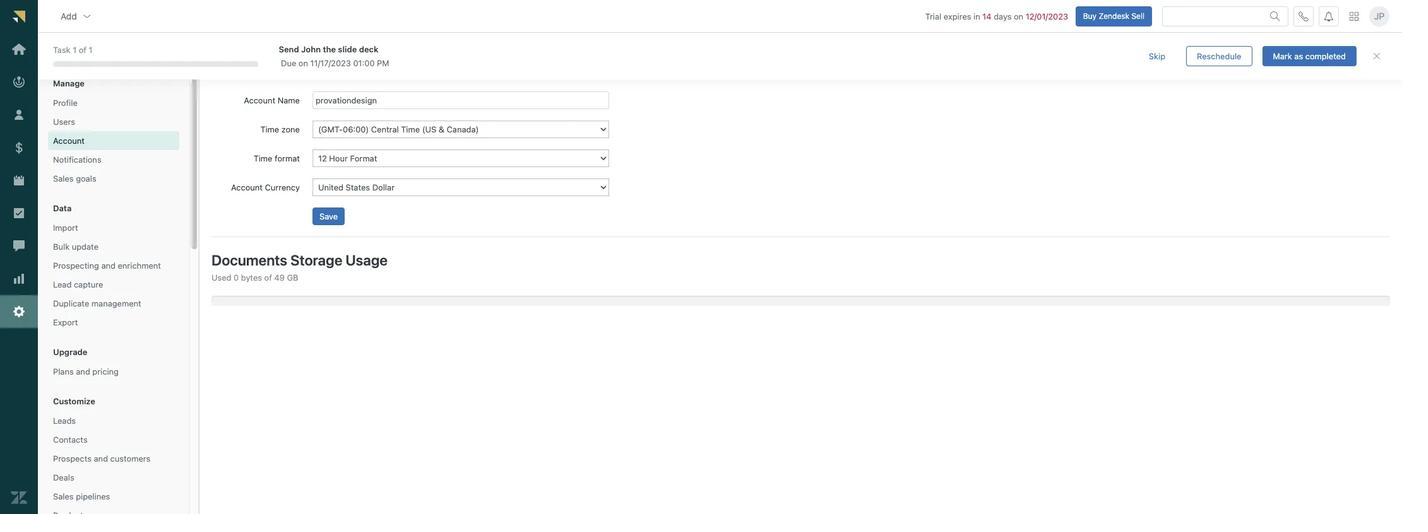 Task type: locate. For each thing, give the bounding box(es) containing it.
of right "task" on the top left
[[79, 45, 87, 55]]

search image
[[1271, 11, 1281, 21]]

of inside documents storage usage used 0 bytes of 49 gb
[[264, 273, 272, 283]]

zone
[[282, 124, 300, 135]]

bulk update
[[53, 242, 99, 252]]

contacts link
[[48, 432, 179, 448]]

2 sales from the top
[[53, 492, 74, 502]]

duplicate management link
[[48, 296, 179, 312]]

time for time zone
[[260, 124, 279, 135]]

of
[[79, 45, 87, 55], [264, 273, 272, 283]]

pm
[[377, 58, 389, 68]]

0 vertical spatial on
[[1014, 11, 1024, 21]]

1 vertical spatial of
[[264, 273, 272, 283]]

sales down 'deals'
[[53, 492, 74, 502]]

1 vertical spatial and
[[76, 367, 90, 377]]

1 vertical spatial on
[[299, 58, 308, 68]]

documents storage usage used 0 bytes of 49 gb
[[212, 252, 388, 283]]

1 horizontal spatial 1
[[89, 45, 93, 55]]

add
[[61, 10, 77, 21]]

0 vertical spatial and
[[101, 261, 116, 271]]

plans
[[53, 367, 74, 377]]

storage
[[291, 252, 343, 269]]

customize
[[53, 397, 95, 407]]

1 vertical spatial sales
[[53, 492, 74, 502]]

and right plans
[[76, 367, 90, 377]]

format
[[275, 154, 300, 164]]

time
[[260, 124, 279, 135], [254, 154, 272, 164]]

cancel image
[[1372, 51, 1382, 61]]

on right due
[[299, 58, 308, 68]]

sales for sales goals
[[53, 174, 74, 184]]

time zone
[[260, 124, 300, 135]]

sales
[[53, 174, 74, 184], [53, 492, 74, 502]]

due
[[281, 58, 296, 68]]

zendesk
[[1099, 11, 1130, 21]]

name
[[278, 95, 300, 106]]

0 horizontal spatial 1
[[73, 45, 77, 55]]

used
[[212, 273, 231, 283]]

the
[[323, 44, 336, 54]]

notifications
[[53, 155, 101, 165]]

plans and pricing link
[[48, 364, 179, 380]]

sales pipelines
[[53, 492, 110, 502]]

duplicate management
[[53, 299, 141, 309]]

2 vertical spatial and
[[94, 454, 108, 464]]

account down users
[[53, 136, 85, 146]]

currency
[[265, 183, 300, 193]]

prospecting and enrichment
[[53, 261, 161, 271]]

calls image
[[1299, 11, 1309, 21]]

and
[[101, 261, 116, 271], [76, 367, 90, 377], [94, 454, 108, 464]]

sales inside sales pipelines link
[[53, 492, 74, 502]]

export link
[[48, 314, 179, 331]]

jp
[[1375, 11, 1385, 21]]

account
[[212, 47, 267, 64], [244, 95, 275, 106], [53, 136, 85, 146], [231, 183, 263, 193]]

0
[[234, 273, 239, 283]]

leads
[[53, 416, 76, 426]]

Account Name text field
[[313, 92, 609, 109]]

sales goals
[[53, 174, 96, 184]]

and down contacts link
[[94, 454, 108, 464]]

1 sales from the top
[[53, 174, 74, 184]]

enrichment
[[118, 261, 161, 271]]

as
[[1295, 51, 1304, 61]]

prospecting and enrichment link
[[48, 258, 179, 274]]

on right the 'days' at the top right
[[1014, 11, 1024, 21]]

goals
[[76, 174, 96, 184]]

buy zendesk sell button
[[1076, 6, 1152, 26]]

days
[[994, 11, 1012, 21]]

pricing
[[92, 367, 119, 377]]

1 vertical spatial time
[[254, 154, 272, 164]]

bulk
[[53, 242, 70, 252]]

0 vertical spatial time
[[260, 124, 279, 135]]

task
[[53, 45, 71, 55]]

None field
[[1171, 10, 1263, 22], [71, 47, 171, 59], [1171, 10, 1263, 22], [71, 47, 171, 59]]

sales inside sales goals "link"
[[53, 174, 74, 184]]

mark
[[1273, 51, 1293, 61]]

on
[[1014, 11, 1024, 21], [299, 58, 308, 68]]

capture
[[74, 280, 103, 290]]

12/01/2023
[[1026, 11, 1069, 21]]

2 1 from the left
[[89, 45, 93, 55]]

time left zone
[[260, 124, 279, 135]]

send john the slide deck link
[[279, 43, 1116, 55]]

sales left the goals at the left top of page
[[53, 174, 74, 184]]

chevron down image
[[82, 11, 92, 21]]

and down the bulk update link
[[101, 261, 116, 271]]

duplicate
[[53, 299, 89, 309]]

0 horizontal spatial on
[[299, 58, 308, 68]]

1
[[73, 45, 77, 55], [89, 45, 93, 55]]

usage
[[346, 252, 388, 269]]

users link
[[48, 114, 179, 130]]

0 vertical spatial sales
[[53, 174, 74, 184]]

account name
[[244, 95, 300, 106]]

of left the 49
[[264, 273, 272, 283]]

account currency
[[231, 183, 300, 193]]

profile link
[[48, 95, 179, 111]]

prospects and customers
[[53, 454, 150, 464]]

time left 'format'
[[254, 154, 272, 164]]

gb
[[287, 273, 298, 283]]

1 horizontal spatial of
[[264, 273, 272, 283]]

sales for sales pipelines
[[53, 492, 74, 502]]

manage
[[53, 78, 85, 88]]

0 vertical spatial of
[[79, 45, 87, 55]]



Task type: vqa. For each thing, say whether or not it's contained in the screenshot.
the of
yes



Task type: describe. For each thing, give the bounding box(es) containing it.
bytes
[[241, 273, 262, 283]]

contacts
[[53, 435, 88, 445]]

update
[[72, 242, 99, 252]]

task 1 of 1
[[53, 45, 93, 55]]

pipelines
[[76, 492, 110, 502]]

1 1 from the left
[[73, 45, 77, 55]]

leads link
[[48, 413, 179, 430]]

account left currency
[[231, 183, 263, 193]]

and for plans
[[76, 367, 90, 377]]

sales pipelines link
[[48, 489, 179, 505]]

upgrade
[[53, 347, 87, 357]]

prospects and customers link
[[48, 451, 179, 467]]

jp button
[[1370, 6, 1390, 26]]

sell
[[1132, 11, 1145, 21]]

bulk update link
[[48, 239, 179, 255]]

skip button
[[1139, 46, 1177, 66]]

save
[[320, 212, 338, 222]]

data
[[53, 203, 72, 214]]

expires
[[944, 11, 972, 21]]

trial expires in 14 days on 12/01/2023
[[926, 11, 1069, 21]]

mark as completed
[[1273, 51, 1346, 61]]

01:00
[[353, 58, 375, 68]]

lead capture link
[[48, 277, 179, 293]]

time format
[[254, 154, 300, 164]]

management
[[91, 299, 141, 309]]

zendesk products image
[[1350, 12, 1359, 21]]

account left name
[[244, 95, 275, 106]]

time for time format
[[254, 154, 272, 164]]

11/17/2023
[[310, 58, 351, 68]]

lead capture
[[53, 280, 103, 290]]

lead
[[53, 280, 72, 290]]

1 horizontal spatial on
[[1014, 11, 1024, 21]]

prospects
[[53, 454, 92, 464]]

49
[[274, 273, 285, 283]]

account left due
[[212, 47, 267, 64]]

buy zendesk sell
[[1083, 11, 1145, 21]]

slide
[[338, 44, 357, 54]]

deals
[[53, 473, 74, 483]]

save button
[[313, 208, 345, 226]]

profile
[[53, 98, 78, 108]]

reschedule
[[1197, 51, 1242, 61]]

trial
[[926, 11, 942, 21]]

zendesk image
[[11, 490, 27, 507]]

14
[[983, 11, 992, 21]]

skip
[[1149, 51, 1166, 61]]

customers
[[110, 454, 150, 464]]

import
[[53, 223, 78, 233]]

send john the slide deck due on 11/17/2023 01:00 pm
[[279, 44, 389, 68]]

0 horizontal spatial of
[[79, 45, 87, 55]]

in
[[974, 11, 981, 21]]

account link
[[48, 133, 179, 149]]

export
[[53, 318, 78, 328]]

documents
[[212, 252, 287, 269]]

mark as completed button
[[1263, 46, 1357, 66]]

sales goals link
[[48, 171, 179, 187]]

notifications link
[[48, 152, 179, 168]]

bell image
[[1324, 11, 1334, 21]]

completed
[[1306, 51, 1346, 61]]

john
[[301, 44, 321, 54]]

users
[[53, 117, 75, 127]]

prospecting
[[53, 261, 99, 271]]

buy
[[1083, 11, 1097, 21]]

reschedule button
[[1187, 46, 1253, 66]]

import link
[[48, 220, 179, 236]]

add button
[[51, 4, 102, 29]]

and for prospecting
[[101, 261, 116, 271]]

plans and pricing
[[53, 367, 119, 377]]

deck
[[359, 44, 379, 54]]

deals link
[[48, 470, 179, 486]]

and for prospects
[[94, 454, 108, 464]]

on inside send john the slide deck due on 11/17/2023 01:00 pm
[[299, 58, 308, 68]]

send
[[279, 44, 299, 54]]



